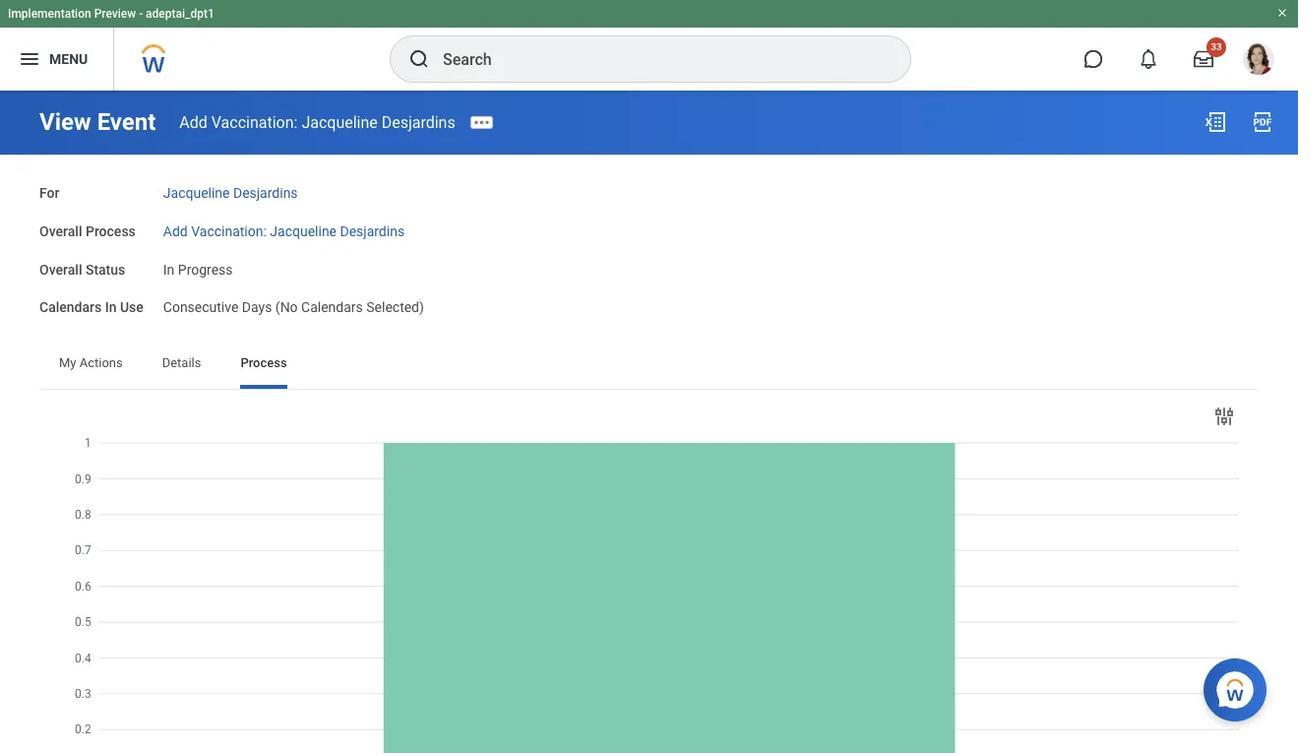 Task type: locate. For each thing, give the bounding box(es) containing it.
in left use
[[105, 300, 117, 315]]

33
[[1211, 41, 1223, 52]]

Search Workday  search field
[[443, 37, 870, 81]]

1 overall from the top
[[39, 223, 82, 239]]

tab list
[[39, 342, 1259, 389]]

process up status
[[86, 223, 136, 239]]

jacqueline
[[302, 113, 378, 131], [163, 185, 230, 201], [270, 223, 337, 239]]

vaccination:
[[211, 113, 298, 131], [191, 223, 267, 239]]

calendars
[[39, 300, 102, 315], [301, 300, 363, 315]]

2 calendars from the left
[[301, 300, 363, 315]]

search image
[[408, 47, 431, 71]]

1 vertical spatial process
[[241, 355, 287, 370]]

in
[[163, 261, 175, 277], [105, 300, 117, 315]]

overall for overall process
[[39, 223, 82, 239]]

for
[[39, 185, 60, 201]]

2 vertical spatial desjardins
[[340, 223, 405, 239]]

process
[[86, 223, 136, 239], [241, 355, 287, 370]]

1 vertical spatial desjardins
[[233, 185, 298, 201]]

overall
[[39, 223, 82, 239], [39, 261, 82, 277]]

0 horizontal spatial process
[[86, 223, 136, 239]]

in left 'progress'
[[163, 261, 175, 277]]

1 vertical spatial add vaccination: jacqueline desjardins link
[[163, 219, 405, 239]]

1 vertical spatial overall
[[39, 261, 82, 277]]

overall left status
[[39, 261, 82, 277]]

menu
[[49, 51, 88, 67]]

use
[[120, 300, 144, 315]]

desjardins for event
[[382, 113, 456, 131]]

1 vertical spatial jacqueline
[[163, 185, 230, 201]]

consecutive days (no calendars selected)
[[163, 300, 424, 315]]

jacqueline for view event
[[302, 113, 378, 131]]

add
[[180, 113, 208, 131], [163, 223, 188, 239]]

add vaccination: jacqueline desjardins link
[[180, 113, 456, 131], [163, 219, 405, 239]]

calendars in use
[[39, 300, 144, 315]]

overall process
[[39, 223, 136, 239]]

profile logan mcneil image
[[1244, 43, 1275, 79]]

0 horizontal spatial calendars
[[39, 300, 102, 315]]

my actions
[[59, 355, 123, 370]]

overall down for
[[39, 223, 82, 239]]

process down days
[[241, 355, 287, 370]]

33 button
[[1183, 37, 1227, 81]]

0 horizontal spatial in
[[105, 300, 117, 315]]

view event
[[39, 108, 156, 136]]

my
[[59, 355, 76, 370]]

0 vertical spatial vaccination:
[[211, 113, 298, 131]]

menu banner
[[0, 0, 1299, 91]]

tab list containing my actions
[[39, 342, 1259, 389]]

-
[[139, 7, 143, 21]]

calendars in use element
[[163, 288, 424, 317]]

0 vertical spatial add vaccination: jacqueline desjardins link
[[180, 113, 456, 131]]

add vaccination: jacqueline desjardins link for process
[[163, 219, 405, 239]]

desjardins inside jacqueline desjardins link
[[233, 185, 298, 201]]

add for event
[[180, 113, 208, 131]]

add right event
[[180, 113, 208, 131]]

0 vertical spatial overall
[[39, 223, 82, 239]]

1 calendars from the left
[[39, 300, 102, 315]]

2 vertical spatial jacqueline
[[270, 223, 337, 239]]

vaccination: down jacqueline desjardins
[[191, 223, 267, 239]]

1 vertical spatial in
[[105, 300, 117, 315]]

0 vertical spatial in
[[163, 261, 175, 277]]

1 vertical spatial add
[[163, 223, 188, 239]]

desjardins
[[382, 113, 456, 131], [233, 185, 298, 201], [340, 223, 405, 239]]

add vaccination: jacqueline desjardins
[[180, 113, 456, 131], [163, 223, 405, 239]]

(no
[[276, 300, 298, 315]]

event
[[97, 108, 156, 136]]

menu button
[[0, 28, 113, 91]]

calendars right (no
[[301, 300, 363, 315]]

2 overall from the top
[[39, 261, 82, 277]]

calendars down overall status
[[39, 300, 102, 315]]

0 vertical spatial process
[[86, 223, 136, 239]]

days
[[242, 300, 272, 315]]

close environment banner image
[[1277, 7, 1289, 19]]

1 horizontal spatial in
[[163, 261, 175, 277]]

1 horizontal spatial calendars
[[301, 300, 363, 315]]

0 vertical spatial add vaccination: jacqueline desjardins
[[180, 113, 456, 131]]

justify image
[[18, 47, 41, 71]]

1 vertical spatial add vaccination: jacqueline desjardins
[[163, 223, 405, 239]]

status
[[86, 261, 125, 277]]

add up overall status element
[[163, 223, 188, 239]]

0 vertical spatial add
[[180, 113, 208, 131]]

1 horizontal spatial process
[[241, 355, 287, 370]]

view
[[39, 108, 91, 136]]

overall status element
[[163, 250, 233, 279]]

1 vertical spatial vaccination:
[[191, 223, 267, 239]]

0 vertical spatial desjardins
[[382, 113, 456, 131]]

0 vertical spatial jacqueline
[[302, 113, 378, 131]]

vaccination: up jacqueline desjardins link on the top of page
[[211, 113, 298, 131]]



Task type: describe. For each thing, give the bounding box(es) containing it.
view event main content
[[0, 91, 1299, 753]]

vaccination: for process
[[191, 223, 267, 239]]

vaccination: for event
[[211, 113, 298, 131]]

implementation
[[8, 7, 91, 21]]

add for process
[[163, 223, 188, 239]]

export to excel image
[[1204, 110, 1228, 134]]

adeptai_dpt1
[[146, 7, 215, 21]]

actions
[[79, 355, 123, 370]]

add vaccination: jacqueline desjardins for view event
[[180, 113, 456, 131]]

in inside overall status element
[[163, 261, 175, 277]]

implementation preview -   adeptai_dpt1
[[8, 7, 215, 21]]

inbox large image
[[1194, 49, 1214, 69]]

jacqueline for overall process
[[270, 223, 337, 239]]

preview
[[94, 7, 136, 21]]

configure and view chart data image
[[1213, 405, 1237, 428]]

progress
[[178, 261, 233, 277]]

in progress
[[163, 261, 233, 277]]

desjardins for process
[[340, 223, 405, 239]]

consecutive
[[163, 300, 239, 315]]

view printable version (pdf) image
[[1252, 110, 1275, 134]]

tab list inside view event main content
[[39, 342, 1259, 389]]

selected)
[[367, 300, 424, 315]]

overall status
[[39, 261, 125, 277]]

add vaccination: jacqueline desjardins for overall process
[[163, 223, 405, 239]]

overall for overall status
[[39, 261, 82, 277]]

jacqueline desjardins
[[163, 185, 298, 201]]

notifications large image
[[1139, 49, 1159, 69]]

add vaccination: jacqueline desjardins link for event
[[180, 113, 456, 131]]

jacqueline desjardins link
[[163, 181, 298, 201]]

details
[[162, 355, 201, 370]]



Task type: vqa. For each thing, say whether or not it's contained in the screenshot.
close environment banner image
yes



